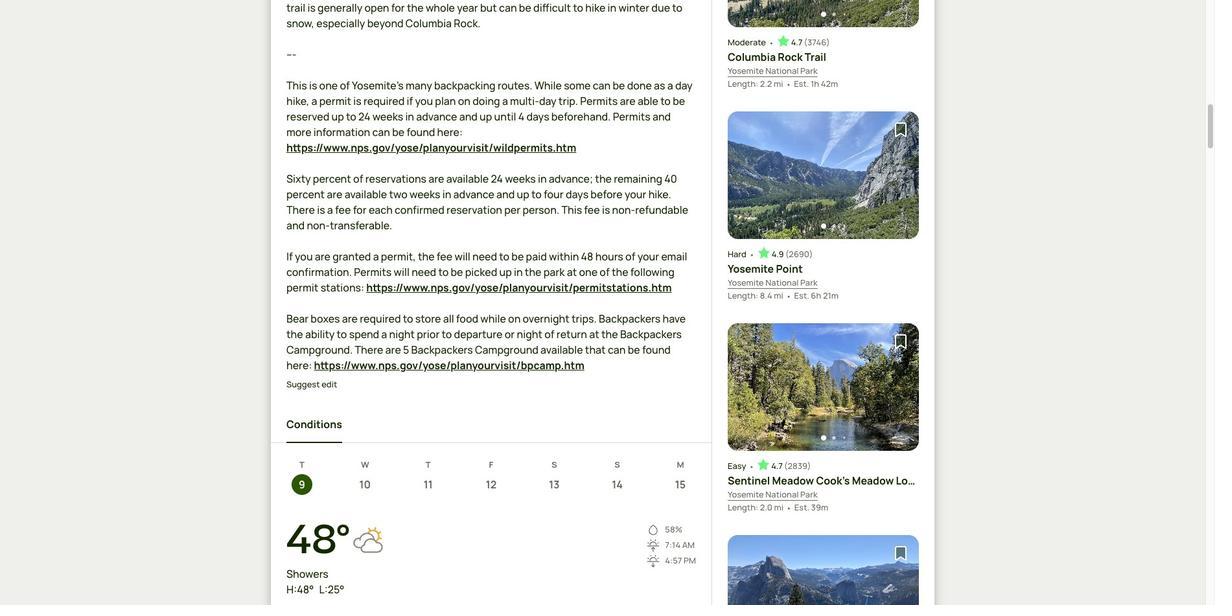 Task type: describe. For each thing, give the bounding box(es) containing it.
am
[[682, 539, 695, 551]]

columbia rock trail yosemite national park length: 2.2 mi • est. 1h 42m
[[728, 50, 838, 90]]

0 vertical spatial your
[[625, 188, 646, 202]]

) for point
[[809, 248, 813, 260]]

permit,
[[381, 250, 416, 264]]

bear boxes are required to store all food while on overnight trips. backpackers have the ability to spend a night prior to departure or night of return at the backpackers campground. there are 5 backpackers campground available that can be found here:
[[286, 281, 688, 373]]

2.2
[[760, 78, 772, 89]]

https://www.nps.gov/yose/planyourvisit/permitstations.htm
[[366, 281, 672, 295]]

trail inside columbia rock trail yosemite national park length: 2.2 mi • est. 1h 42m
[[805, 50, 826, 64]]

13
[[549, 477, 560, 492]]

moderate
[[728, 36, 766, 48]]

hard
[[728, 248, 747, 260]]

mi inside yosemite point yosemite national park length: 8.4 mi • est. 6h 21m
[[774, 290, 783, 301]]

yosemite national park link for columbia
[[728, 65, 818, 78]]

( for point
[[785, 248, 789, 260]]

https://www.nps.gov/yose/planyourvisit/permitstations.htm link
[[366, 281, 672, 295]]

https://www.nps.gov/yose/planyourvisit/wildpermits.htm
[[286, 141, 576, 155]]

0 horizontal spatial need
[[412, 265, 436, 280]]

• inside hard •
[[749, 249, 755, 260]]

( for rock
[[804, 36, 808, 48]]

of right hours
[[625, 250, 635, 264]]

national inside yosemite point yosemite national park length: 8.4 mi • est. 6h 21m
[[766, 277, 799, 289]]

easy •
[[728, 460, 754, 472]]

t for t
[[426, 459, 431, 471]]

rock
[[778, 50, 803, 64]]

t for t 9
[[299, 459, 305, 471]]

are up confirmation. at the left top of page
[[315, 250, 331, 264]]

showers h : 48° l : 25°
[[286, 567, 344, 597]]

4.7 ( 2839 )
[[771, 460, 811, 472]]

navigate previous image for sentinel
[[742, 381, 755, 394]]

1 is from the left
[[317, 203, 325, 217]]

two
[[389, 188, 408, 202]]

• inside moderate •
[[769, 37, 774, 49]]

for
[[353, 203, 367, 217]]

( for meadow
[[784, 460, 788, 472]]

there inside bear boxes are required to store all food while on overnight trips. backpackers have the ability to spend a night prior to departure or night of return at the backpackers campground. there are 5 backpackers campground available that can be found here:
[[355, 343, 383, 357]]

t 9
[[299, 459, 305, 492]]

columbia
[[728, 50, 776, 64]]

hard •
[[728, 248, 755, 260]]

if
[[286, 250, 293, 264]]

boxes
[[311, 312, 340, 326]]

easy
[[728, 460, 746, 472]]

1 vertical spatial your
[[637, 250, 659, 264]]

spend
[[349, 328, 379, 342]]

be inside bear boxes are required to store all food while on overnight trips. backpackers have the ability to spend a night prior to departure or night of return at the backpackers campground. there are 5 backpackers campground available that can be found here:
[[628, 343, 640, 357]]

0 horizontal spatial available
[[345, 188, 387, 202]]

are left the 5
[[385, 343, 401, 357]]

https://www.nps.gov/yose/planyourvisit/wildpermits.htm link
[[286, 141, 576, 155]]

prior
[[417, 328, 440, 342]]

each
[[369, 203, 393, 217]]

person.
[[523, 203, 559, 217]]

at inside sixty percent of reservations are available 24 weeks in advance; the remaining 40 percent are available two weeks in advance and up to four days before your hike. there is a fee for each confirmed reservation per person. this fee is non-refundable and non-transferable. if you are granted a permit, the fee will need to be paid within 48 hours of your email confirmation. permits will need to be picked up in the park at one of the following permit stations:
[[567, 265, 577, 280]]

loop
[[896, 474, 921, 488]]

4.7 for meadow
[[771, 460, 783, 472]]

) for meadow
[[808, 460, 811, 472]]

m
[[677, 459, 684, 471]]

departure
[[454, 328, 503, 342]]

h
[[286, 583, 294, 597]]

est. inside columbia rock trail yosemite national park length: 2.2 mi • est. 1h 42m
[[794, 78, 809, 89]]

58%
[[665, 524, 683, 535]]

required
[[360, 312, 401, 326]]

4:57
[[665, 555, 682, 567]]

39m
[[811, 502, 828, 513]]

sixty percent of reservations are available 24 weeks in advance; the remaining 40 percent are available two weeks in advance and up to four days before your hike. there is a fee for each confirmed reservation per person. this fee is non-refundable and non-transferable. if you are granted a permit, the fee will need to be paid within 48 hours of your email confirmation. permits will need to be picked up in the park at one of the following permit stations:
[[286, 172, 690, 295]]

suggest edit button
[[286, 379, 337, 391]]

or
[[505, 328, 515, 342]]

2 horizontal spatial fee
[[584, 203, 600, 217]]

return
[[557, 328, 587, 342]]

f
[[489, 459, 493, 471]]

store
[[415, 312, 441, 326]]

l
[[319, 583, 324, 597]]

national inside columbia rock trail yosemite national park length: 2.2 mi • est. 1h 42m
[[766, 65, 799, 77]]

0 vertical spatial 48°
[[286, 512, 350, 570]]

2690
[[789, 248, 809, 260]]

hours
[[595, 250, 623, 264]]

0 vertical spatial a
[[327, 203, 333, 217]]

to left "picked"
[[438, 265, 449, 280]]

2 : from the left
[[324, 583, 328, 597]]

length: inside yosemite point yosemite national park length: 8.4 mi • est. 6h 21m
[[728, 290, 758, 301]]

the down the bear
[[286, 328, 303, 342]]

8.4
[[760, 290, 772, 301]]

within
[[549, 250, 579, 264]]

4.7 ( 3746 )
[[791, 36, 830, 48]]

1 vertical spatial be
[[451, 265, 463, 280]]

refundable
[[635, 203, 688, 217]]

to left the paid
[[499, 250, 510, 264]]

15
[[675, 477, 686, 492]]

w
[[361, 459, 369, 471]]

edit
[[322, 379, 337, 390]]

mi inside columbia rock trail yosemite national park length: 2.2 mi • est. 1h 42m
[[774, 78, 783, 89]]

0 vertical spatial backpackers
[[599, 312, 661, 326]]

1 vertical spatial a
[[373, 250, 379, 264]]

5
[[403, 343, 409, 357]]

1 vertical spatial up
[[499, 265, 512, 280]]

before
[[591, 188, 623, 202]]

40
[[664, 172, 677, 186]]

paid
[[526, 250, 547, 264]]

transferable.
[[330, 219, 392, 233]]

park
[[544, 265, 565, 280]]

while
[[480, 312, 506, 326]]

1 vertical spatial backpackers
[[620, 328, 682, 342]]

24
[[491, 172, 503, 186]]

to right 'ability'
[[337, 328, 347, 342]]

21m
[[823, 290, 839, 301]]

1 add to list image from the top
[[893, 334, 909, 349]]

campground
[[475, 343, 538, 357]]

permit
[[286, 281, 318, 295]]

there inside sixty percent of reservations are available 24 weeks in advance; the remaining 40 percent are available two weeks in advance and up to four days before your hike. there is a fee for each confirmed reservation per person. this fee is non-refundable and non-transferable. if you are granted a permit, the fee will need to be paid within 48 hours of your email confirmation. permits will need to be picked up in the park at one of the following permit stations:
[[286, 203, 315, 217]]

1h
[[811, 78, 819, 89]]

overnight
[[523, 312, 570, 326]]

advance;
[[549, 172, 593, 186]]

11
[[424, 477, 433, 492]]

2 vertical spatial in
[[514, 265, 523, 280]]

42m
[[821, 78, 838, 89]]

ability
[[305, 328, 335, 342]]

length: inside columbia rock trail yosemite national park length: 2.2 mi • est. 1h 42m
[[728, 78, 758, 89]]

point
[[776, 262, 803, 276]]

email
[[661, 250, 687, 264]]

sentinel meadow cook's meadow loop trail yosemite national park length: 2.0 mi • est. 39m
[[728, 474, 944, 514]]

s for 13
[[552, 459, 557, 471]]

• inside easy •
[[749, 461, 754, 472]]

that
[[585, 343, 606, 357]]

est. inside sentinel meadow cook's meadow loop trail yosemite national park length: 2.0 mi • est. 39m
[[794, 502, 809, 513]]

suggest
[[286, 379, 320, 390]]

1 horizontal spatial and
[[496, 188, 515, 202]]

to left store
[[403, 312, 413, 326]]

cookie consent banner dialog
[[16, 544, 1190, 590]]

1 vertical spatial percent
[[286, 188, 325, 202]]

are up transferable.
[[327, 188, 343, 202]]

one
[[579, 265, 598, 280]]

granted
[[333, 250, 371, 264]]

cook's
[[816, 474, 850, 488]]

6h
[[811, 290, 821, 301]]

confirmation.
[[286, 265, 352, 280]]

remaining
[[614, 172, 662, 186]]

0 horizontal spatial weeks
[[410, 188, 440, 202]]

est. inside yosemite point yosemite national park length: 8.4 mi • est. 6h 21m
[[794, 290, 809, 301]]

campground.
[[286, 343, 353, 357]]

the right permit,
[[418, 250, 435, 264]]

0 horizontal spatial non-
[[307, 219, 330, 233]]

mi inside sentinel meadow cook's meadow loop trail yosemite national park length: 2.0 mi • est. 39m
[[774, 502, 784, 513]]

1 horizontal spatial will
[[455, 250, 470, 264]]



Task type: vqa. For each thing, say whether or not it's contained in the screenshot.
second 'Easy' from the bottom of the page
no



Task type: locate. For each thing, give the bounding box(es) containing it.
0 horizontal spatial is
[[317, 203, 325, 217]]

found
[[642, 343, 671, 357]]

est. left 39m
[[794, 502, 809, 513]]

2 vertical spatial park
[[800, 489, 818, 501]]

night
[[389, 328, 415, 342], [517, 328, 542, 342]]

this
[[561, 203, 582, 217]]

0 vertical spatial length:
[[728, 78, 758, 89]]

the up before
[[595, 172, 612, 186]]

( right 4.9
[[785, 248, 789, 260]]

2 yosemite from the top
[[728, 262, 774, 276]]

yosemite inside columbia rock trail yosemite national park length: 2.2 mi • est. 1h 42m
[[728, 65, 764, 77]]

are down https://www.nps.gov/yose/planyourvisit/wildpermits.htm
[[429, 172, 444, 186]]

)
[[826, 36, 830, 48], [809, 248, 813, 260], [808, 460, 811, 472]]

mi right 2.2
[[774, 78, 783, 89]]

0 vertical spatial up
[[517, 188, 529, 202]]

s up 13
[[552, 459, 557, 471]]

2 vertical spatial a
[[381, 328, 387, 342]]

can
[[608, 343, 626, 357]]

your up "following"
[[637, 250, 659, 264]]

night up the 5
[[389, 328, 415, 342]]

3 est. from the top
[[794, 502, 809, 513]]

mi right the 8.4
[[774, 290, 783, 301]]

0 horizontal spatial be
[[451, 265, 463, 280]]

1 horizontal spatial s
[[615, 459, 620, 471]]

• inside sentinel meadow cook's meadow loop trail yosemite national park length: 2.0 mi • est. 39m
[[786, 502, 792, 514]]

t inside t 9
[[299, 459, 305, 471]]

moderate •
[[728, 36, 774, 49]]

park
[[800, 65, 818, 77], [800, 277, 818, 289], [800, 489, 818, 501]]

0 horizontal spatial up
[[499, 265, 512, 280]]

est. left 1h
[[794, 78, 809, 89]]

trips.
[[572, 312, 597, 326]]

1 length: from the top
[[728, 78, 758, 89]]

is down before
[[602, 203, 610, 217]]

following
[[630, 265, 675, 280]]

length: inside sentinel meadow cook's meadow loop trail yosemite national park length: 2.0 mi • est. 39m
[[728, 502, 758, 513]]

fee right the 'this'
[[584, 203, 600, 217]]

) up sentinel meadow cook's meadow loop trail yosemite national park length: 2.0 mi • est. 39m
[[808, 460, 811, 472]]

1 horizontal spatial a
[[373, 250, 379, 264]]

1 horizontal spatial be
[[512, 250, 524, 264]]

yosemite down columbia
[[728, 65, 764, 77]]

( up columbia rock trail yosemite national park length: 2.2 mi • est. 1h 42m
[[804, 36, 808, 48]]

in up four
[[538, 172, 547, 186]]

1 s from the left
[[552, 459, 557, 471]]

weeks up confirmed
[[410, 188, 440, 202]]

permits
[[354, 265, 392, 280]]

1 vertical spatial navigate next image
[[892, 381, 905, 394]]

available down return
[[541, 343, 583, 357]]

need
[[472, 250, 497, 264], [412, 265, 436, 280]]

will down permit,
[[394, 265, 410, 280]]

sentinel
[[728, 474, 770, 488]]

• right 2.0
[[786, 502, 792, 514]]

3 national from the top
[[766, 489, 799, 501]]

1 horizontal spatial at
[[589, 328, 599, 342]]

2 vertical spatial available
[[541, 343, 583, 357]]

at left one
[[567, 265, 577, 280]]

48
[[581, 250, 593, 264]]

2 vertical spatial yosemite national park link
[[728, 489, 818, 502]]

national inside sentinel meadow cook's meadow loop trail yosemite national park length: 2.0 mi • est. 39m
[[766, 489, 799, 501]]

per
[[504, 203, 521, 217]]

a left for
[[327, 203, 333, 217]]

a up permits
[[373, 250, 379, 264]]

2 vertical spatial backpackers
[[411, 343, 473, 357]]

1 vertical spatial 48°
[[297, 583, 314, 597]]

1 vertical spatial at
[[589, 328, 599, 342]]

2 vertical spatial mi
[[774, 502, 784, 513]]

of down overnight
[[545, 328, 555, 342]]

1 vertical spatial add to list image
[[893, 546, 909, 561]]

0 horizontal spatial 4.7
[[771, 460, 783, 472]]

2 horizontal spatial a
[[381, 328, 387, 342]]

https://www.nps.gov/yose/planyourvisit/bpcamp.htm
[[314, 359, 584, 373]]

1 horizontal spatial available
[[446, 172, 489, 186]]

0 vertical spatial percent
[[313, 172, 351, 186]]

trail right loop
[[923, 474, 944, 488]]

backpackers up found
[[620, 328, 682, 342]]

length: left 2.0
[[728, 502, 758, 513]]

7:14 am
[[665, 539, 695, 551]]

conditions button
[[286, 407, 342, 443]]

3 yosemite national park link from the top
[[728, 489, 818, 502]]

0 horizontal spatial in
[[442, 188, 451, 202]]

12
[[486, 477, 497, 492]]

at inside bear boxes are required to store all food while on overnight trips. backpackers have the ability to spend a night prior to departure or night of return at the backpackers campground. there are 5 backpackers campground available that can be found here:
[[589, 328, 599, 342]]

1 horizontal spatial non-
[[612, 203, 635, 217]]

have
[[663, 312, 686, 326]]

yosemite inside sentinel meadow cook's meadow loop trail yosemite national park length: 2.0 mi • est. 39m
[[728, 489, 764, 501]]

est. left 6h
[[794, 290, 809, 301]]

0 vertical spatial )
[[826, 36, 830, 48]]

there down sixty
[[286, 203, 315, 217]]

• inside columbia rock trail yosemite national park length: 2.2 mi • est. 1h 42m
[[786, 78, 791, 90]]

• right hard
[[749, 249, 755, 260]]

0 vertical spatial non-
[[612, 203, 635, 217]]

of up for
[[353, 172, 363, 186]]

2 s from the left
[[615, 459, 620, 471]]

2839
[[788, 460, 808, 472]]

2 is from the left
[[602, 203, 610, 217]]

1 horizontal spatial up
[[517, 188, 529, 202]]

3746
[[808, 36, 826, 48]]

yosemite down hard •
[[728, 262, 774, 276]]

in left advance
[[442, 188, 451, 202]]

1 park from the top
[[800, 65, 818, 77]]

1 yosemite national park link from the top
[[728, 65, 818, 78]]

1 vertical spatial available
[[345, 188, 387, 202]]

1 vertical spatial and
[[286, 219, 305, 233]]

2 navigate next image from the top
[[892, 381, 905, 394]]

48° inside showers h : 48° l : 25°
[[297, 583, 314, 597]]

fee right permit,
[[437, 250, 453, 264]]

here:
[[286, 359, 312, 373]]

1 horizontal spatial 4.7
[[791, 36, 803, 48]]

be right can
[[628, 343, 640, 357]]

percent right sixty
[[313, 172, 351, 186]]

yosemite national park link for yosemite
[[728, 277, 818, 290]]

length: left the 8.4
[[728, 290, 758, 301]]

1 horizontal spatial weeks
[[505, 172, 536, 186]]

pm
[[684, 555, 696, 567]]

your
[[625, 188, 646, 202], [637, 250, 659, 264]]

stations:
[[321, 281, 364, 295]]

the up can
[[601, 328, 618, 342]]

1 meadow from the left
[[772, 474, 814, 488]]

48° right h at the bottom left of page
[[297, 583, 314, 597]]

there
[[286, 203, 315, 217], [355, 343, 383, 357]]

0 horizontal spatial :
[[294, 583, 297, 597]]

) right 4.9
[[809, 248, 813, 260]]

will
[[455, 250, 470, 264], [394, 265, 410, 280]]

1 navigate next image from the top
[[892, 169, 905, 182]]

4.9 ( 2690 )
[[772, 248, 813, 260]]

in
[[538, 172, 547, 186], [442, 188, 451, 202], [514, 265, 523, 280]]

at up that in the left of the page
[[589, 328, 599, 342]]

1 vertical spatial non-
[[307, 219, 330, 233]]

up up https://www.nps.gov/yose/planyourvisit/permitstations.htm
[[499, 265, 512, 280]]

s
[[552, 459, 557, 471], [615, 459, 620, 471]]

2 vertical spatial )
[[808, 460, 811, 472]]

of inside bear boxes are required to store all food while on overnight trips. backpackers have the ability to spend a night prior to departure or night of return at the backpackers campground. there are 5 backpackers campground available that can be found here:
[[545, 328, 555, 342]]

0 horizontal spatial t
[[299, 459, 305, 471]]

of down hours
[[600, 265, 610, 280]]

0 horizontal spatial s
[[552, 459, 557, 471]]

picked
[[465, 265, 497, 280]]

4.7 up rock
[[791, 36, 803, 48]]

national down rock
[[766, 65, 799, 77]]

1 horizontal spatial is
[[602, 203, 610, 217]]

0 vertical spatial will
[[455, 250, 470, 264]]

3 navigate next image from the top
[[892, 593, 905, 605]]

bear
[[286, 312, 309, 326]]

1 yosemite from the top
[[728, 65, 764, 77]]

2 park from the top
[[800, 277, 818, 289]]

navigate next image for park
[[892, 169, 905, 182]]

1 vertical spatial there
[[355, 343, 383, 357]]

0 vertical spatial and
[[496, 188, 515, 202]]

1 : from the left
[[294, 583, 297, 597]]

2 night from the left
[[517, 328, 542, 342]]

yosemite point yosemite national park length: 8.4 mi • est. 6h 21m
[[728, 262, 839, 302]]

be left the paid
[[512, 250, 524, 264]]

park up 6h
[[800, 277, 818, 289]]

0 horizontal spatial at
[[567, 265, 577, 280]]

percent down sixty
[[286, 188, 325, 202]]

0 horizontal spatial there
[[286, 203, 315, 217]]

reservations
[[365, 172, 426, 186]]

1 vertical spatial weeks
[[410, 188, 440, 202]]

1 horizontal spatial need
[[472, 250, 497, 264]]

0 vertical spatial trail
[[805, 50, 826, 64]]

yosemite national park link for sentinel
[[728, 489, 818, 502]]

2 yosemite national park link from the top
[[728, 277, 818, 290]]

navigate previous image
[[742, 169, 755, 182], [742, 381, 755, 394]]

0 vertical spatial available
[[446, 172, 489, 186]]

available up advance
[[446, 172, 489, 186]]

0 vertical spatial there
[[286, 203, 315, 217]]

fee left for
[[335, 203, 351, 217]]

a inside bear boxes are required to store all food while on overnight trips. backpackers have the ability to spend a night prior to departure or night of return at the backpackers campground. there are 5 backpackers campground available that can be found here:
[[381, 328, 387, 342]]

available up for
[[345, 188, 387, 202]]

mi
[[774, 78, 783, 89], [774, 290, 783, 301], [774, 502, 784, 513]]

2 vertical spatial (
[[784, 460, 788, 472]]

length: left 2.2
[[728, 78, 758, 89]]

1 vertical spatial national
[[766, 277, 799, 289]]

est.
[[794, 78, 809, 89], [794, 290, 809, 301], [794, 502, 809, 513]]

1 horizontal spatial :
[[324, 583, 328, 597]]

7:14
[[665, 539, 681, 551]]

are up spend
[[342, 312, 358, 326]]

0 horizontal spatial night
[[389, 328, 415, 342]]

4:57 pm
[[665, 555, 696, 567]]

•
[[769, 37, 774, 49], [786, 78, 791, 90], [749, 249, 755, 260], [786, 290, 792, 302], [749, 461, 754, 472], [786, 502, 792, 514]]

0 horizontal spatial meadow
[[772, 474, 814, 488]]

are
[[429, 172, 444, 186], [327, 188, 343, 202], [315, 250, 331, 264], [342, 312, 358, 326], [385, 343, 401, 357]]

your down "remaining"
[[625, 188, 646, 202]]

1 vertical spatial will
[[394, 265, 410, 280]]

1 t from the left
[[299, 459, 305, 471]]

1 vertical spatial need
[[412, 265, 436, 280]]

2 horizontal spatial be
[[628, 343, 640, 357]]

the down hours
[[612, 265, 628, 280]]

add to list image
[[893, 122, 909, 137]]

4.7 left 2839
[[771, 460, 783, 472]]

non- up you
[[307, 219, 330, 233]]

yosemite national park link down sentinel
[[728, 489, 818, 502]]

1 vertical spatial park
[[800, 277, 818, 289]]

0 vertical spatial be
[[512, 250, 524, 264]]

2 navigate previous image from the top
[[742, 381, 755, 394]]

0 vertical spatial need
[[472, 250, 497, 264]]

navigate previous image
[[742, 593, 755, 605]]

will up "picked"
[[455, 250, 470, 264]]

reservation
[[447, 203, 502, 217]]

available inside bear boxes are required to store all food while on overnight trips. backpackers have the ability to spend a night prior to departure or night of return at the backpackers campground. there are 5 backpackers campground available that can be found here:
[[541, 343, 583, 357]]

0 vertical spatial park
[[800, 65, 818, 77]]

2 national from the top
[[766, 277, 799, 289]]

10
[[359, 477, 371, 492]]

be left "picked"
[[451, 265, 463, 280]]

national down the point
[[766, 277, 799, 289]]

:
[[294, 583, 297, 597], [324, 583, 328, 597]]

need down permit,
[[412, 265, 436, 280]]

four
[[544, 188, 564, 202]]

meadow left loop
[[852, 474, 894, 488]]

on
[[508, 312, 521, 326]]

trail
[[805, 50, 826, 64], [923, 474, 944, 488]]

0 vertical spatial yosemite national park link
[[728, 65, 818, 78]]

2 vertical spatial be
[[628, 343, 640, 357]]

national up 2.0
[[766, 489, 799, 501]]

yosemite national park link down rock
[[728, 65, 818, 78]]

1 horizontal spatial fee
[[437, 250, 453, 264]]

0 vertical spatial at
[[567, 265, 577, 280]]

• inside yosemite point yosemite national park length: 8.4 mi • est. 6h 21m
[[786, 290, 792, 302]]

confirmed
[[395, 203, 445, 217]]

trail inside sentinel meadow cook's meadow loop trail yosemite national park length: 2.0 mi • est. 39m
[[923, 474, 944, 488]]

1 vertical spatial trail
[[923, 474, 944, 488]]

park up 39m
[[800, 489, 818, 501]]

2 horizontal spatial in
[[538, 172, 547, 186]]

add to list image
[[893, 334, 909, 349], [893, 546, 909, 561]]

1 horizontal spatial in
[[514, 265, 523, 280]]

need up "picked"
[[472, 250, 497, 264]]

available
[[446, 172, 489, 186], [345, 188, 387, 202], [541, 343, 583, 357]]

park inside columbia rock trail yosemite national park length: 2.2 mi • est. 1h 42m
[[800, 65, 818, 77]]

2 horizontal spatial available
[[541, 343, 583, 357]]

3 length: from the top
[[728, 502, 758, 513]]

2 vertical spatial est.
[[794, 502, 809, 513]]

2 meadow from the left
[[852, 474, 894, 488]]

• up columbia
[[769, 37, 774, 49]]

days
[[566, 188, 589, 202]]

1 vertical spatial in
[[442, 188, 451, 202]]

1 est. from the top
[[794, 78, 809, 89]]

is left for
[[317, 203, 325, 217]]

navigate next image
[[892, 169, 905, 182], [892, 381, 905, 394], [892, 593, 905, 605]]

hike.
[[649, 188, 671, 202]]

yosemite national park link down the point
[[728, 277, 818, 290]]

2 vertical spatial navigate next image
[[892, 593, 905, 605]]

3 yosemite from the top
[[728, 277, 764, 289]]

0 vertical spatial est.
[[794, 78, 809, 89]]

t up 11
[[426, 459, 431, 471]]

and up if
[[286, 219, 305, 233]]

a down required
[[381, 328, 387, 342]]

0 vertical spatial in
[[538, 172, 547, 186]]

1 horizontal spatial t
[[426, 459, 431, 471]]

dialog
[[0, 0, 1215, 605]]

to
[[531, 188, 542, 202], [499, 250, 510, 264], [438, 265, 449, 280], [403, 312, 413, 326], [337, 328, 347, 342], [442, 328, 452, 342]]

0 vertical spatial navigate previous image
[[742, 169, 755, 182]]

1 horizontal spatial there
[[355, 343, 383, 357]]

0 horizontal spatial a
[[327, 203, 333, 217]]

0 horizontal spatial fee
[[335, 203, 351, 217]]

navigate previous image for yosemite
[[742, 169, 755, 182]]

0 vertical spatial weeks
[[505, 172, 536, 186]]

park inside yosemite point yosemite national park length: 8.4 mi • est. 6h 21m
[[800, 277, 818, 289]]

14
[[612, 477, 623, 492]]

1 navigate previous image from the top
[[742, 169, 755, 182]]

( right easy •
[[784, 460, 788, 472]]

sixty
[[286, 172, 311, 186]]

3 park from the top
[[800, 489, 818, 501]]

food
[[456, 312, 478, 326]]

1 national from the top
[[766, 65, 799, 77]]

1 horizontal spatial night
[[517, 328, 542, 342]]

4.7
[[791, 36, 803, 48], [771, 460, 783, 472]]

2.0
[[760, 502, 772, 513]]

• right 2.2
[[786, 78, 791, 90]]

the down the paid
[[525, 265, 542, 280]]

0 horizontal spatial and
[[286, 219, 305, 233]]

s up 14
[[615, 459, 620, 471]]

1 vertical spatial yosemite national park link
[[728, 277, 818, 290]]

yosemite up the 8.4
[[728, 277, 764, 289]]

1 night from the left
[[389, 328, 415, 342]]

the
[[595, 172, 612, 186], [418, 250, 435, 264], [525, 265, 542, 280], [612, 265, 628, 280], [286, 328, 303, 342], [601, 328, 618, 342]]

• right the 8.4
[[786, 290, 792, 302]]

2 length: from the top
[[728, 290, 758, 301]]

1 vertical spatial est.
[[794, 290, 809, 301]]

s for 14
[[615, 459, 620, 471]]

0 vertical spatial mi
[[774, 78, 783, 89]]

• right easy
[[749, 461, 754, 472]]

suggest edit
[[286, 379, 337, 390]]

and up per at the left
[[496, 188, 515, 202]]

4.7 for rock
[[791, 36, 803, 48]]

1 vertical spatial mi
[[774, 290, 783, 301]]

48° up l
[[286, 512, 350, 570]]

) for rock
[[826, 36, 830, 48]]

1 vertical spatial 4.7
[[771, 460, 783, 472]]

2 add to list image from the top
[[893, 546, 909, 561]]

backpackers
[[599, 312, 661, 326], [620, 328, 682, 342], [411, 343, 473, 357]]

backpackers up can
[[599, 312, 661, 326]]

there down spend
[[355, 343, 383, 357]]

https://www.nps.gov/yose/planyourvisit/bpcamp.htm link
[[314, 359, 584, 373]]

0 vertical spatial national
[[766, 65, 799, 77]]

park inside sentinel meadow cook's meadow loop trail yosemite national park length: 2.0 mi • est. 39m
[[800, 489, 818, 501]]

4 yosemite from the top
[[728, 489, 764, 501]]

navigate next image for loop
[[892, 381, 905, 394]]

of
[[353, 172, 363, 186], [625, 250, 635, 264], [600, 265, 610, 280], [545, 328, 555, 342]]

at
[[567, 265, 577, 280], [589, 328, 599, 342]]

) up the 42m
[[826, 36, 830, 48]]

to down 'all'
[[442, 328, 452, 342]]

1 vertical spatial )
[[809, 248, 813, 260]]

25°
[[328, 583, 344, 597]]

2 t from the left
[[426, 459, 431, 471]]

to up person.
[[531, 188, 542, 202]]

0 vertical spatial 4.7
[[791, 36, 803, 48]]

2 vertical spatial length:
[[728, 502, 758, 513]]

yosemite down sentinel
[[728, 489, 764, 501]]

up up per at the left
[[517, 188, 529, 202]]

2 est. from the top
[[794, 290, 809, 301]]

t up 9
[[299, 459, 305, 471]]



